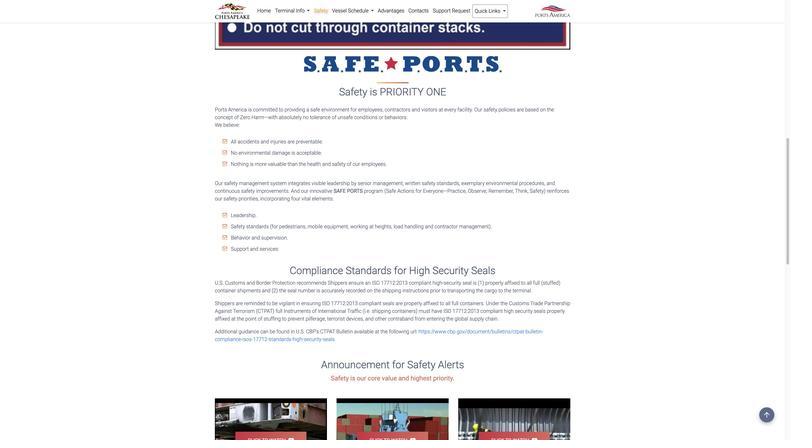 Task type: locate. For each thing, give the bounding box(es) containing it.
2 check square image from the top
[[223, 161, 227, 166]]

support down behavior
[[231, 246, 249, 252]]

0 vertical spatial shippers
[[328, 280, 348, 286]]

schedule
[[348, 8, 369, 14]]

container
[[215, 288, 236, 294]]

1 horizontal spatial high-
[[433, 280, 444, 286]]

0 horizontal spatial customs
[[225, 280, 245, 286]]

0 vertical spatial properly
[[486, 280, 504, 286]]

on inside u.s. customs and border protection recommends shippers ensure an iso 17712:2013 compliant high-security seal is (1) properly affixed to all full (stuffed) container shipments and (2) the seal number is accurately recorded on the shipping instructions prior to transporting the cargo to the terminal.
[[367, 288, 373, 294]]

0 horizontal spatial environmental
[[239, 150, 271, 156]]

safety up behavior
[[231, 224, 245, 230]]

compliant inside u.s. customs and border protection recommends shippers ensure an iso 17712:2013 compliant high-security seal is (1) properly affixed to all full (stuffed) container shipments and (2) the seal number is accurately recorded on the shipping instructions prior to transporting the cargo to the terminal.
[[409, 280, 432, 286]]

2 vertical spatial seals
[[323, 336, 335, 343]]

youtube image for 3rd video "image" from right
[[286, 438, 294, 440]]

safety inside program (safe actions for everyone—practice, observe,         remember, think, safety) reinforces our safety priorities, incorporating four vital elements:
[[224, 196, 237, 202]]

0 vertical spatial iso
[[372, 280, 380, 286]]

safety down "announcement"
[[331, 375, 349, 382]]

seals down trade
[[534, 308, 546, 314]]

https://www.cbp.gov/document/bulletins/ctpat-
[[419, 329, 526, 335]]

on inside ports america is committed to providing a safe environment for employees, contractors and visitors at every facility. our safety policies are based on the concept         of zero harm—with absolutely no tolerance of unsafe conditions or behaviors. we believe:
[[540, 107, 546, 113]]

terminal info
[[275, 8, 306, 14]]

or
[[379, 114, 384, 120]]

1 check square image from the top
[[223, 150, 227, 155]]

1 vertical spatial check square image
[[223, 213, 227, 218]]

2 horizontal spatial affixed
[[505, 280, 520, 286]]

damage
[[272, 150, 290, 156]]

0 vertical spatial on
[[540, 107, 546, 113]]

behaviors.
[[385, 114, 408, 120]]

terminal
[[275, 8, 295, 14]]

and up reinforces
[[547, 180, 555, 186]]

to up absolutely in the top of the page
[[279, 107, 283, 113]]

at left heights,
[[369, 224, 374, 230]]

and right health
[[322, 161, 331, 167]]

1 horizontal spatial on
[[540, 107, 546, 113]]

valuable
[[268, 161, 287, 167]]

have
[[432, 308, 442, 314]]

ensure
[[349, 280, 364, 286]]

ports america is committed to providing a safe environment for employees, contractors and visitors at every facility. our safety policies are based on the concept         of zero harm—with absolutely no tolerance of unsafe conditions or behaviors. we believe:
[[215, 107, 554, 128]]

can
[[260, 329, 269, 335]]

following
[[389, 329, 410, 335]]

check square image
[[223, 150, 227, 155], [223, 213, 227, 218]]

all inside u.s. customs and border protection recommends shippers ensure an iso 17712:2013 compliant high-security seal is (1) properly affixed to all full (stuffed) container shipments and (2) the seal number is accurately recorded on the shipping instructions prior to transporting the cargo to the terminal.
[[527, 280, 532, 286]]

0 vertical spatial seal
[[463, 280, 472, 286]]

our up vital
[[301, 188, 309, 194]]

1 vertical spatial environmental
[[486, 180, 518, 186]]

integrates
[[288, 180, 311, 186]]

1 horizontal spatial iso
[[372, 280, 380, 286]]

terminal info link
[[273, 4, 312, 17]]

the left global
[[446, 316, 454, 322]]

1 vertical spatial seal
[[288, 288, 297, 294]]

3 video image from the left
[[459, 399, 571, 440]]

1 vertical spatial security
[[515, 308, 533, 314]]

no
[[231, 150, 237, 156]]

of up the 'pilferage,'
[[312, 308, 317, 314]]

is up than
[[292, 150, 295, 156]]

at left every
[[439, 107, 443, 113]]

is inside ports america is committed to providing a safe environment for employees, contractors and visitors at every facility. our safety policies are based on the concept         of zero harm—with absolutely no tolerance of unsafe conditions or behaviors. we believe:
[[248, 107, 252, 113]]

global
[[455, 316, 468, 322]]

1 horizontal spatial customs
[[509, 301, 529, 307]]

shippers up against at the left of page
[[215, 301, 235, 307]]

to up have
[[440, 301, 444, 307]]

one
[[426, 86, 446, 98]]

2 horizontal spatial video image
[[459, 399, 571, 440]]

1 vertical spatial high-
[[293, 336, 304, 343]]

safety inside 'link'
[[314, 8, 328, 14]]

at down against at the left of page
[[231, 316, 236, 322]]

(for
[[270, 224, 278, 230]]

believe:
[[223, 122, 240, 128]]

1 horizontal spatial compliant
[[409, 280, 432, 286]]

are left based
[[517, 107, 524, 113]]

safety inside ports america is committed to providing a safe environment for employees, contractors and visitors at every facility. our safety policies are based on the concept         of zero harm—with absolutely no tolerance of unsafe conditions or behaviors. we believe:
[[484, 107, 498, 113]]

be right can
[[270, 329, 275, 335]]

on right based
[[540, 107, 546, 113]]

seals down u.s. customs and border protection recommends shippers ensure an iso 17712:2013 compliant high-security seal is (1) properly affixed to all full (stuffed) container shipments and (2) the seal number is accurately recorded on the shipping instructions prior to transporting the cargo to the terminal.
[[383, 301, 395, 307]]

vigilant
[[279, 301, 295, 307]]

0 vertical spatial high-
[[433, 280, 444, 286]]

bulletin-
[[526, 329, 544, 335]]

and down the border
[[262, 288, 271, 294]]

2 youtube image from the left
[[529, 438, 538, 440]]

for
[[351, 107, 357, 113], [416, 188, 422, 194], [394, 265, 407, 277], [392, 359, 405, 371]]

contacts
[[409, 8, 429, 14]]

0 horizontal spatial seal
[[288, 288, 297, 294]]

safety left vessel
[[314, 8, 328, 14]]

at inside ports america is committed to providing a safe environment for employees, contractors and visitors at every facility. our safety policies are based on the concept         of zero harm—with absolutely no tolerance of unsafe conditions or behaviors. we believe:
[[439, 107, 443, 113]]

u.s. up container
[[215, 280, 224, 286]]

properly up cargo
[[486, 280, 504, 286]]

announcement
[[321, 359, 390, 371]]

and down behavior and supervision.
[[250, 246, 259, 252]]

ctpat
[[320, 329, 335, 335]]

youtube image for 1st video "image" from the right
[[529, 438, 538, 440]]

from
[[415, 316, 426, 322]]

0 vertical spatial seals
[[383, 301, 395, 307]]

check square image
[[223, 139, 227, 144], [223, 161, 227, 166], [223, 224, 227, 229], [223, 235, 227, 240], [223, 246, 227, 251]]

17712:2013 up global
[[453, 308, 479, 314]]

security
[[444, 280, 462, 286], [515, 308, 533, 314]]

1 vertical spatial affixed
[[424, 301, 439, 307]]

all inside the shippers are reminded to be vigilant in ensuring iso 17712:2013 compliant seals are properly affixed to all full containers.  under the customs trade partnership against terrorism (ctpat) full instruments of international traffic (i.e. shipping containers) must have iso 17712:2013 compliant high security seals properly affixed at the point of stuffing to prevent pilferage, terrorist devices, and other contraband from entering the global supply chain.
[[446, 301, 451, 307]]

0 horizontal spatial shippers
[[215, 301, 235, 307]]

1 vertical spatial shipping
[[372, 308, 391, 314]]

no
[[303, 114, 309, 120]]

our inside program (safe actions for everyone—practice, observe,         remember, think, safety) reinforces our safety priorities, incorporating four vital elements:
[[215, 196, 222, 202]]

0 vertical spatial all
[[527, 280, 532, 286]]

compliant up (i.e.
[[359, 301, 382, 307]]

full left (stuffed)
[[533, 280, 540, 286]]

the inside ports america is committed to providing a safe environment for employees, contractors and visitors at every facility. our safety policies are based on the concept         of zero harm—with absolutely no tolerance of unsafe conditions or behaviors. we believe:
[[547, 107, 554, 113]]

check square image for all accidents and injuries are preventable.
[[223, 139, 227, 144]]

reminded
[[244, 301, 265, 307]]

services
[[260, 246, 278, 252]]

are right injuries
[[288, 139, 295, 145]]

to left prevent
[[282, 316, 287, 322]]

2 check square image from the top
[[223, 213, 227, 218]]

2 horizontal spatial iso
[[444, 308, 452, 314]]

check square image left no
[[223, 150, 227, 155]]

compliant up chain.
[[481, 308, 503, 314]]

nothing is more valuable than the health and safety of our employees.
[[230, 161, 387, 167]]

iso
[[372, 280, 380, 286], [322, 301, 330, 307], [444, 308, 452, 314]]

seal up transporting on the bottom right
[[463, 280, 472, 286]]

affixed inside u.s. customs and border protection recommends shippers ensure an iso 17712:2013 compliant high-security seal is (1) properly affixed to all full (stuffed) container shipments and (2) the seal number is accurately recorded on the shipping instructions prior to transporting the cargo to the terminal.
[[505, 280, 520, 286]]

0 horizontal spatial high-
[[293, 336, 304, 343]]

is
[[370, 86, 377, 98], [248, 107, 252, 113], [292, 150, 295, 156], [250, 161, 254, 167], [473, 280, 477, 286], [317, 288, 320, 294], [351, 375, 355, 382]]

in right found
[[291, 329, 295, 335]]

safety
[[314, 8, 328, 14], [339, 86, 367, 98], [231, 224, 245, 230], [407, 359, 436, 371], [331, 375, 349, 382]]

1 vertical spatial compliant
[[359, 301, 382, 307]]

the
[[547, 107, 554, 113], [299, 161, 306, 167], [279, 288, 286, 294], [374, 288, 381, 294], [476, 288, 483, 294], [504, 288, 512, 294], [501, 301, 508, 307], [237, 316, 244, 322], [446, 316, 454, 322], [381, 329, 388, 335]]

our inside our safety management system integrates visible leadership by senior management, written safety standards,         exemplary environmental procedures, and continuous safety improvements. and our innovative
[[301, 188, 309, 194]]

0 horizontal spatial video image
[[215, 399, 327, 440]]

behavior
[[231, 235, 251, 241]]

0 vertical spatial customs
[[225, 280, 245, 286]]

the down (1)
[[476, 288, 483, 294]]

2 horizontal spatial full
[[533, 280, 540, 286]]

ensuring
[[302, 301, 321, 307]]

4 check square image from the top
[[223, 235, 227, 240]]

0 horizontal spatial affixed
[[215, 316, 230, 322]]

1 horizontal spatial environmental
[[486, 180, 518, 186]]

our down continuous
[[215, 196, 222, 202]]

support left request in the right of the page
[[433, 8, 451, 14]]

1 horizontal spatial in
[[296, 301, 300, 307]]

pilferage,
[[306, 316, 326, 322]]

high- up prior
[[433, 280, 444, 286]]

0 horizontal spatial compliant
[[359, 301, 382, 307]]

1 horizontal spatial properly
[[486, 280, 504, 286]]

1 vertical spatial iso
[[322, 301, 330, 307]]

the right 'recorded'
[[374, 288, 381, 294]]

vital
[[302, 196, 311, 202]]

in up instruments
[[296, 301, 300, 307]]

0 horizontal spatial properly
[[404, 301, 422, 307]]

0 horizontal spatial on
[[367, 288, 373, 294]]

0 vertical spatial 17712:2013
[[381, 280, 408, 286]]

shippers up accurately
[[328, 280, 348, 286]]

at
[[439, 107, 443, 113], [369, 224, 374, 230], [231, 316, 236, 322], [375, 329, 380, 335]]

in inside the shippers are reminded to be vigilant in ensuring iso 17712:2013 compliant seals are properly affixed to all full containers.  under the customs trade partnership against terrorism (ctpat) full instruments of international traffic (i.e. shipping containers) must have iso 17712:2013 compliant high security seals properly affixed at the point of stuffing to prevent pilferage, terrorist devices, and other contraband from entering the global supply chain.
[[296, 301, 300, 307]]

and left visitors
[[412, 107, 420, 113]]

1 video image from the left
[[215, 399, 327, 440]]

0 horizontal spatial iso
[[322, 301, 330, 307]]

is up employees,
[[370, 86, 377, 98]]

safety standards (for pedestrians, mobile equipment, working at heights, load handling and contractor management).
[[230, 224, 492, 230]]

seals down "ctpat"
[[323, 336, 335, 343]]

safety link
[[312, 4, 330, 17]]

0 horizontal spatial u.s.
[[215, 280, 224, 286]]

iso up international
[[322, 301, 330, 307]]

1 horizontal spatial our
[[475, 107, 483, 113]]

shipping up other
[[372, 308, 391, 314]]

behavior and supervision.
[[230, 235, 288, 241]]

safety up employees,
[[339, 86, 367, 98]]

1 horizontal spatial shippers
[[328, 280, 348, 286]]

all accidents and injuries are preventable.
[[230, 139, 323, 145]]

2 vertical spatial 17712:2013
[[453, 308, 479, 314]]

shippers inside the shippers are reminded to be vigilant in ensuring iso 17712:2013 compliant seals are properly affixed to all full containers.  under the customs trade partnership against terrorism (ctpat) full instruments of international traffic (i.e. shipping containers) must have iso 17712:2013 compliant high security seals properly affixed at the point of stuffing to prevent pilferage, terrorist devices, and other contraband from entering the global supply chain.
[[215, 301, 235, 307]]

check square image for leadership.
[[223, 213, 227, 218]]

17712:2013 up traffic
[[331, 301, 358, 307]]

u.s.
[[215, 280, 224, 286], [296, 329, 305, 335]]

all up terminal.
[[527, 280, 532, 286]]

1 horizontal spatial youtube image
[[529, 438, 538, 440]]

1 horizontal spatial security
[[515, 308, 533, 314]]

all
[[527, 280, 532, 286], [446, 301, 451, 307]]

full up stuffing
[[276, 308, 283, 314]]

providing
[[285, 107, 305, 113]]

0 horizontal spatial our
[[215, 180, 223, 186]]

heights,
[[375, 224, 393, 230]]

compliant
[[409, 280, 432, 286], [359, 301, 382, 307], [481, 308, 503, 314]]

safety left policies
[[484, 107, 498, 113]]

0 vertical spatial support
[[433, 8, 451, 14]]

safety up the highest
[[407, 359, 436, 371]]

1 horizontal spatial seals
[[383, 301, 395, 307]]

our
[[475, 107, 483, 113], [215, 180, 223, 186]]

advantages link
[[376, 4, 407, 17]]

priorities,
[[239, 196, 259, 202]]

load
[[394, 224, 403, 230]]

for left "high"
[[394, 265, 407, 277]]

3 check square image from the top
[[223, 224, 227, 229]]

17712:2013
[[381, 280, 408, 286], [331, 301, 358, 307], [453, 308, 479, 314]]

check square image for nothing is more valuable than the health and safety of our employees.
[[223, 161, 227, 166]]

affixed
[[505, 280, 520, 286], [424, 301, 439, 307], [215, 316, 230, 322]]

0 vertical spatial affixed
[[505, 280, 520, 286]]

all down transporting on the bottom right
[[446, 301, 451, 307]]

shipping down compliance standards for high security seals
[[382, 288, 401, 294]]

for down "written"
[[416, 188, 422, 194]]

iso right the an
[[372, 280, 380, 286]]

properly down partnership
[[547, 308, 565, 314]]

0 horizontal spatial youtube image
[[286, 438, 294, 440]]

0 vertical spatial our
[[475, 107, 483, 113]]

youtube image
[[286, 438, 294, 440], [529, 438, 538, 440]]

affixed up terminal.
[[505, 280, 520, 286]]

2 horizontal spatial seals
[[534, 308, 546, 314]]

0 vertical spatial check square image
[[223, 150, 227, 155]]

1 check square image from the top
[[223, 139, 227, 144]]

1 horizontal spatial full
[[452, 301, 459, 307]]

1 vertical spatial shippers
[[215, 301, 235, 307]]

standards-
[[269, 336, 293, 343]]

observe,
[[468, 188, 487, 194]]

0 vertical spatial u.s.
[[215, 280, 224, 286]]

1 vertical spatial on
[[367, 288, 373, 294]]

1 vertical spatial all
[[446, 301, 451, 307]]

0 vertical spatial be
[[272, 301, 278, 307]]

to right prior
[[442, 288, 446, 294]]

customs up container
[[225, 280, 245, 286]]

0 horizontal spatial support
[[231, 246, 249, 252]]

0 vertical spatial shipping
[[382, 288, 401, 294]]

full inside u.s. customs and border protection recommends shippers ensure an iso 17712:2013 compliant high-security seal is (1) properly affixed to all full (stuffed) container shipments and (2) the seal number is accurately recorded on the shipping instructions prior to transporting the cargo to the terminal.
[[533, 280, 540, 286]]

the right based
[[547, 107, 554, 113]]

2 horizontal spatial properly
[[547, 308, 565, 314]]

containers)
[[392, 308, 418, 314]]

0 vertical spatial compliant
[[409, 280, 432, 286]]

u.s. left cbp's
[[296, 329, 305, 335]]

of
[[234, 114, 239, 120], [332, 114, 337, 120], [347, 161, 352, 167], [312, 308, 317, 314], [258, 316, 263, 322]]

go to top image
[[760, 408, 775, 423]]

1 vertical spatial properly
[[404, 301, 422, 307]]

support request
[[433, 8, 471, 14]]

be left vigilant in the left of the page
[[272, 301, 278, 307]]

0 horizontal spatial all
[[446, 301, 451, 307]]

vessel schedule link
[[330, 4, 376, 17]]

1 vertical spatial u.s.
[[296, 329, 305, 335]]

0 horizontal spatial 17712:2013
[[331, 301, 358, 307]]

1 horizontal spatial support
[[433, 8, 451, 14]]

0 horizontal spatial in
[[291, 329, 295, 335]]

2 horizontal spatial compliant
[[481, 308, 503, 314]]

safety down continuous
[[224, 196, 237, 202]]

recorded
[[346, 288, 366, 294]]

https://www.cbp.gov/document/bulletins/ctpat-bulletin- compliance-isos-17712-standards-high-security-seals
[[215, 329, 544, 343]]

mobile
[[308, 224, 323, 230]]

safety)
[[530, 188, 546, 194]]

and right the handling
[[425, 224, 434, 230]]

0 vertical spatial environmental
[[239, 150, 271, 156]]

properly up containers)
[[404, 301, 422, 307]]

17712:2013 down compliance standards for high security seals
[[381, 280, 408, 286]]

our left employees.
[[353, 161, 360, 167]]

nothing
[[231, 161, 249, 167]]

1 vertical spatial customs
[[509, 301, 529, 307]]

0 vertical spatial in
[[296, 301, 300, 307]]

and down (i.e.
[[365, 316, 374, 322]]

5 check square image from the top
[[223, 246, 227, 251]]

contractors
[[385, 107, 411, 113]]

employees.
[[362, 161, 387, 167]]

properly inside u.s. customs and border protection recommends shippers ensure an iso 17712:2013 compliant high-security seal is (1) properly affixed to all full (stuffed) container shipments and (2) the seal number is accurately recorded on the shipping instructions prior to transporting the cargo to the terminal.
[[486, 280, 504, 286]]

and right the value
[[399, 375, 409, 382]]

environmental
[[239, 150, 271, 156], [486, 180, 518, 186]]

1 youtube image from the left
[[286, 438, 294, 440]]

1 horizontal spatial video image
[[337, 399, 449, 440]]

1 horizontal spatial 17712:2013
[[381, 280, 408, 286]]

conditions
[[354, 114, 378, 120]]

17712:2013 inside u.s. customs and border protection recommends shippers ensure an iso 17712:2013 compliant high-security seal is (1) properly affixed to all full (stuffed) container shipments and (2) the seal number is accurately recorded on the shipping instructions prior to transporting the cargo to the terminal.
[[381, 280, 408, 286]]

core
[[368, 375, 380, 382]]

is up zero on the left of the page
[[248, 107, 252, 113]]

for up safety is our core value and highest priority.
[[392, 359, 405, 371]]

1 horizontal spatial all
[[527, 280, 532, 286]]

tolerance
[[310, 114, 331, 120]]

on down the an
[[367, 288, 373, 294]]

0 vertical spatial full
[[533, 280, 540, 286]]

2 vertical spatial compliant
[[481, 308, 503, 314]]

1 vertical spatial seals
[[534, 308, 546, 314]]

high
[[504, 308, 514, 314]]

for up unsafe at the left of page
[[351, 107, 357, 113]]

compliant up instructions
[[409, 280, 432, 286]]

management,
[[373, 180, 404, 186]]

security up transporting on the bottom right
[[444, 280, 462, 286]]

seal down protection at the bottom of the page
[[288, 288, 297, 294]]

1 vertical spatial our
[[215, 180, 223, 186]]

1 vertical spatial support
[[231, 246, 249, 252]]

0 vertical spatial security
[[444, 280, 462, 286]]

a
[[307, 107, 309, 113]]

the down terrorism
[[237, 316, 244, 322]]

to inside ports america is committed to providing a safe environment for employees, contractors and visitors at every facility. our safety policies are based on the concept         of zero harm—with absolutely no tolerance of unsafe conditions or behaviors. we believe:
[[279, 107, 283, 113]]

high- down the additional guidance can be found in u.s. cbp's ctpat bulletin available at the following url:
[[293, 336, 304, 343]]

cargo
[[485, 288, 497, 294]]

affixed up have
[[424, 301, 439, 307]]

0 horizontal spatial security
[[444, 280, 462, 286]]

environmental up remember,
[[486, 180, 518, 186]]

video image
[[215, 399, 327, 440], [337, 399, 449, 440], [459, 399, 571, 440]]

everyone—practice,
[[423, 188, 467, 194]]

0 horizontal spatial seals
[[323, 336, 335, 343]]



Task type: describe. For each thing, give the bounding box(es) containing it.
health
[[307, 161, 321, 167]]

safety up the priorities,
[[241, 188, 255, 194]]

facility.
[[458, 107, 473, 113]]

supervision.
[[261, 235, 288, 241]]

safety is priority one
[[339, 86, 446, 98]]

security
[[433, 265, 469, 277]]

transporting
[[448, 288, 475, 294]]

and down standards
[[252, 235, 260, 241]]

cbp's
[[306, 329, 319, 335]]

zero
[[240, 114, 250, 120]]

handling
[[405, 224, 424, 230]]

2 vertical spatial full
[[276, 308, 283, 314]]

2 vertical spatial iso
[[444, 308, 452, 314]]

additional guidance can be found in u.s. cbp's ctpat bulletin available at the following url:
[[215, 329, 419, 335]]

are up containers)
[[396, 301, 403, 307]]

instruments
[[284, 308, 311, 314]]

youtube image
[[408, 438, 416, 440]]

our inside ports america is committed to providing a safe environment for employees, contractors and visitors at every facility. our safety policies are based on the concept         of zero harm—with absolutely no tolerance of unsafe conditions or behaviors. we believe:
[[475, 107, 483, 113]]

at right available
[[375, 329, 380, 335]]

be inside the shippers are reminded to be vigilant in ensuring iso 17712:2013 compliant seals are properly affixed to all full containers.  under the customs trade partnership against terrorism (ctpat) full instruments of international traffic (i.e. shipping containers) must have iso 17712:2013 compliant high security seals properly affixed at the point of stuffing to prevent pilferage, terrorist devices, and other contraband from entering the global supply chain.
[[272, 301, 278, 307]]

(safe
[[385, 188, 396, 194]]

shipping inside u.s. customs and border protection recommends shippers ensure an iso 17712:2013 compliant high-security seal is (1) properly affixed to all full (stuffed) container shipments and (2) the seal number is accurately recorded on the shipping instructions prior to transporting the cargo to the terminal.
[[382, 288, 401, 294]]

is left (1)
[[473, 280, 477, 286]]

value
[[382, 375, 397, 382]]

contacts link
[[407, 4, 431, 17]]

iso inside u.s. customs and border protection recommends shippers ensure an iso 17712:2013 compliant high-security seal is (1) properly affixed to all full (stuffed) container shipments and (2) the seal number is accurately recorded on the shipping instructions prior to transporting the cargo to the terminal.
[[372, 280, 380, 286]]

security inside the shippers are reminded to be vigilant in ensuring iso 17712:2013 compliant seals are properly affixed to all full containers.  under the customs trade partnership against terrorism (ctpat) full instruments of international traffic (i.e. shipping containers) must have iso 17712:2013 compliant high security seals properly affixed at the point of stuffing to prevent pilferage, terrorist devices, and other contraband from entering the global supply chain.
[[515, 308, 533, 314]]

against
[[215, 308, 232, 314]]

safety right "written"
[[422, 180, 436, 186]]

additional
[[215, 329, 237, 335]]

standards
[[246, 224, 269, 230]]

url:
[[411, 329, 418, 335]]

leadership.
[[230, 212, 257, 218]]

2 vertical spatial properly
[[547, 308, 565, 314]]

to up the "(ctpat)"
[[267, 301, 271, 307]]

https://www.cbp.gov/document/bulletins/ctpat-bulletin- compliance-isos-17712-standards-high-security-seals link
[[215, 329, 544, 343]]

contractor
[[435, 224, 458, 230]]

(stuffed)
[[541, 280, 561, 286]]

our left core
[[357, 375, 366, 382]]

recommends
[[297, 280, 327, 286]]

the down protection at the bottom of the page
[[279, 288, 286, 294]]

1 vertical spatial be
[[270, 329, 275, 335]]

no environmental damage is acceptable.
[[230, 150, 322, 156]]

1 vertical spatial in
[[291, 329, 295, 335]]

check square image for behavior and supervision.
[[223, 235, 227, 240]]

injuries
[[270, 139, 286, 145]]

the left terminal.
[[504, 288, 512, 294]]

incorporating
[[260, 196, 290, 202]]

safety for safety
[[314, 8, 328, 14]]

remember,
[[489, 188, 514, 194]]

announcement for safety alerts
[[321, 359, 464, 371]]

of right point
[[258, 316, 263, 322]]

pedestrians,
[[279, 224, 307, 230]]

our inside our safety management system integrates visible leadership by senior management, written safety standards,         exemplary environmental procedures, and continuous safety improvements. and our innovative
[[215, 180, 223, 186]]

four
[[291, 196, 300, 202]]

support for support and services
[[231, 246, 249, 252]]

management
[[239, 180, 269, 186]]

alerts
[[438, 359, 464, 371]]

program
[[364, 188, 383, 194]]

concept
[[215, 114, 233, 120]]

support for support request
[[433, 8, 451, 14]]

are up terrorism
[[236, 301, 243, 307]]

shippers are reminded to be vigilant in ensuring iso 17712:2013 compliant seals are properly affixed to all full containers.  under the customs trade partnership against terrorism (ctpat) full instruments of international traffic (i.e. shipping containers) must have iso 17712:2013 compliant high security seals properly affixed at the point of stuffing to prevent pilferage, terrorist devices, and other contraband from entering the global supply chain.
[[215, 301, 571, 322]]

1 horizontal spatial u.s.
[[296, 329, 305, 335]]

is down recommends
[[317, 288, 320, 294]]

equipment,
[[324, 224, 349, 230]]

home
[[257, 8, 271, 14]]

must
[[419, 308, 431, 314]]

accurately
[[322, 288, 345, 294]]

terrorism
[[233, 308, 255, 314]]

high
[[409, 265, 430, 277]]

and inside ports america is committed to providing a safe environment for employees, contractors and visitors at every facility. our safety policies are based on the concept         of zero harm—with absolutely no tolerance of unsafe conditions or behaviors. we believe:
[[412, 107, 420, 113]]

ports
[[347, 188, 363, 194]]

security inside u.s. customs and border protection recommends shippers ensure an iso 17712:2013 compliant high-security seal is (1) properly affixed to all full (stuffed) container shipments and (2) the seal number is accurately recorded on the shipping instructions prior to transporting the cargo to the terminal.
[[444, 280, 462, 286]]

seals inside 'https://www.cbp.gov/document/bulletins/ctpat-bulletin- compliance-isos-17712-standards-high-security-seals'
[[323, 336, 335, 343]]

and left injuries
[[261, 139, 269, 145]]

check square image for support and services
[[223, 246, 227, 251]]

and up the shipments
[[247, 280, 255, 286]]

at inside the shippers are reminded to be vigilant in ensuring iso 17712:2013 compliant seals are properly affixed to all full containers.  under the customs trade partnership against terrorism (ctpat) full instruments of international traffic (i.e. shipping containers) must have iso 17712:2013 compliant high security seals properly affixed at the point of stuffing to prevent pilferage, terrorist devices, and other contraband from entering the global supply chain.
[[231, 316, 236, 322]]

highest
[[411, 375, 432, 382]]

for inside program (safe actions for everyone—practice, observe,         remember, think, safety) reinforces our safety priorities, incorporating four vital elements:
[[416, 188, 422, 194]]

check square image for safety standards (for pedestrians, mobile equipment, working at heights, load handling and contractor management).
[[223, 224, 227, 229]]

1 vertical spatial full
[[452, 301, 459, 307]]

2 video image from the left
[[337, 399, 449, 440]]

u.s. inside u.s. customs and border protection recommends shippers ensure an iso 17712:2013 compliant high-security seal is (1) properly affixed to all full (stuffed) container shipments and (2) the seal number is accurately recorded on the shipping instructions prior to transporting the cargo to the terminal.
[[215, 280, 224, 286]]

stuffing
[[264, 316, 281, 322]]

supply
[[470, 316, 484, 322]]

we
[[215, 122, 222, 128]]

improvements.
[[256, 188, 290, 194]]

program (safe actions for everyone—practice, observe,         remember, think, safety) reinforces our safety priorities, incorporating four vital elements:
[[215, 188, 569, 202]]

quick links
[[475, 8, 502, 14]]

every
[[445, 107, 456, 113]]

working
[[350, 224, 368, 230]]

acceptable.
[[297, 150, 322, 156]]

vessel
[[332, 8, 347, 14]]

safe ports
[[334, 188, 363, 194]]

to up terminal.
[[521, 280, 526, 286]]

prior
[[430, 288, 441, 294]]

support request link
[[431, 4, 473, 17]]

and inside our safety management system integrates visible leadership by senior management, written safety standards,         exemplary environmental procedures, and continuous safety improvements. and our innovative
[[547, 180, 555, 186]]

containers.
[[460, 301, 485, 307]]

environment
[[321, 107, 350, 113]]

shipments
[[237, 288, 261, 294]]

all
[[231, 139, 236, 145]]

customs inside the shippers are reminded to be vigilant in ensuring iso 17712:2013 compliant seals are properly affixed to all full containers.  under the customs trade partnership against terrorism (ctpat) full instruments of international traffic (i.e. shipping containers) must have iso 17712:2013 compliant high security seals properly affixed at the point of stuffing to prevent pilferage, terrorist devices, and other contraband from entering the global supply chain.
[[509, 301, 529, 307]]

(ctpat)
[[256, 308, 275, 314]]

of down environment
[[332, 114, 337, 120]]

the up high
[[501, 301, 508, 307]]

continuous
[[215, 188, 240, 194]]

ports
[[215, 107, 227, 113]]

chain.
[[486, 316, 499, 322]]

high- inside u.s. customs and border protection recommends shippers ensure an iso 17712:2013 compliant high-security seal is (1) properly affixed to all full (stuffed) container shipments and (2) the seal number is accurately recorded on the shipping instructions prior to transporting the cargo to the terminal.
[[433, 280, 444, 286]]

management).
[[459, 224, 492, 230]]

check square image for no environmental damage is acceptable.
[[223, 150, 227, 155]]

otr driver terminal rules image
[[215, 0, 571, 50]]

2 vertical spatial affixed
[[215, 316, 230, 322]]

our safety management system integrates visible leadership by senior management, written safety standards,         exemplary environmental procedures, and continuous safety improvements. and our innovative
[[215, 180, 555, 194]]

and inside the shippers are reminded to be vigilant in ensuring iso 17712:2013 compliant seals are properly affixed to all full containers.  under the customs trade partnership against terrorism (ctpat) full instruments of international traffic (i.e. shipping containers) must have iso 17712:2013 compliant high security seals properly affixed at the point of stuffing to prevent pilferage, terrorist devices, and other contraband from entering the global supply chain.
[[365, 316, 374, 322]]

shippers inside u.s. customs and border protection recommends shippers ensure an iso 17712:2013 compliant high-security seal is (1) properly affixed to all full (stuffed) container shipments and (2) the seal number is accurately recorded on the shipping instructions prior to transporting the cargo to the terminal.
[[328, 280, 348, 286]]

customs inside u.s. customs and border protection recommends shippers ensure an iso 17712:2013 compliant high-security seal is (1) properly affixed to all full (stuffed) container shipments and (2) the seal number is accurately recorded on the shipping instructions prior to transporting the cargo to the terminal.
[[225, 280, 245, 286]]

safety up continuous
[[224, 180, 238, 186]]

is left more
[[250, 161, 254, 167]]

of up by at the left
[[347, 161, 352, 167]]

preventable.
[[296, 139, 323, 145]]

safety up leadership
[[332, 161, 346, 167]]

is down "announcement"
[[351, 375, 355, 382]]

the down other
[[381, 329, 388, 335]]

shipping inside the shippers are reminded to be vigilant in ensuring iso 17712:2013 compliant seals are properly affixed to all full containers.  under the customs trade partnership against terrorism (ctpat) full instruments of international traffic (i.e. shipping containers) must have iso 17712:2013 compliant high security seals properly affixed at the point of stuffing to prevent pilferage, terrorist devices, and other contraband from entering the global supply chain.
[[372, 308, 391, 314]]

request
[[452, 8, 471, 14]]

high- inside 'https://www.cbp.gov/document/bulletins/ctpat-bulletin- compliance-isos-17712-standards-high-security-seals'
[[293, 336, 304, 343]]

1 horizontal spatial seal
[[463, 280, 472, 286]]

are inside ports america is committed to providing a safe environment for employees, contractors and visitors at every facility. our safety policies are based on the concept         of zero harm—with absolutely no tolerance of unsafe conditions or behaviors. we believe:
[[517, 107, 524, 113]]

elements:
[[312, 196, 334, 202]]

safety for safety standards (for pedestrians, mobile equipment, working at heights, load handling and contractor management).
[[231, 224, 245, 230]]

exemplary
[[462, 180, 485, 186]]

safety for safety is priority one
[[339, 86, 367, 98]]

written
[[405, 180, 421, 186]]

the right than
[[299, 161, 306, 167]]

environmental inside our safety management system integrates visible leadership by senior management, written safety standards,         exemplary environmental procedures, and continuous safety improvements. and our innovative
[[486, 180, 518, 186]]

of down america
[[234, 114, 239, 120]]

safety is our core value and highest priority.
[[331, 375, 455, 382]]

prevent
[[288, 316, 305, 322]]

2 horizontal spatial 17712:2013
[[453, 308, 479, 314]]

safety for safety is our core value and highest priority.
[[331, 375, 349, 382]]

for inside ports america is committed to providing a safe environment for employees, contractors and visitors at every facility. our safety policies are based on the concept         of zero harm—with absolutely no tolerance of unsafe conditions or behaviors. we believe:
[[351, 107, 357, 113]]

unsafe
[[338, 114, 353, 120]]

1 vertical spatial 17712:2013
[[331, 301, 358, 307]]

number
[[298, 288, 315, 294]]

quick links link
[[473, 4, 508, 18]]

standards
[[346, 265, 392, 277]]

to right cargo
[[499, 288, 503, 294]]

guidance
[[239, 329, 259, 335]]

safe
[[311, 107, 320, 113]]

bulletin
[[337, 329, 353, 335]]

1 horizontal spatial affixed
[[424, 301, 439, 307]]



Task type: vqa. For each thing, say whether or not it's contained in the screenshot.
bottom check square icon
yes



